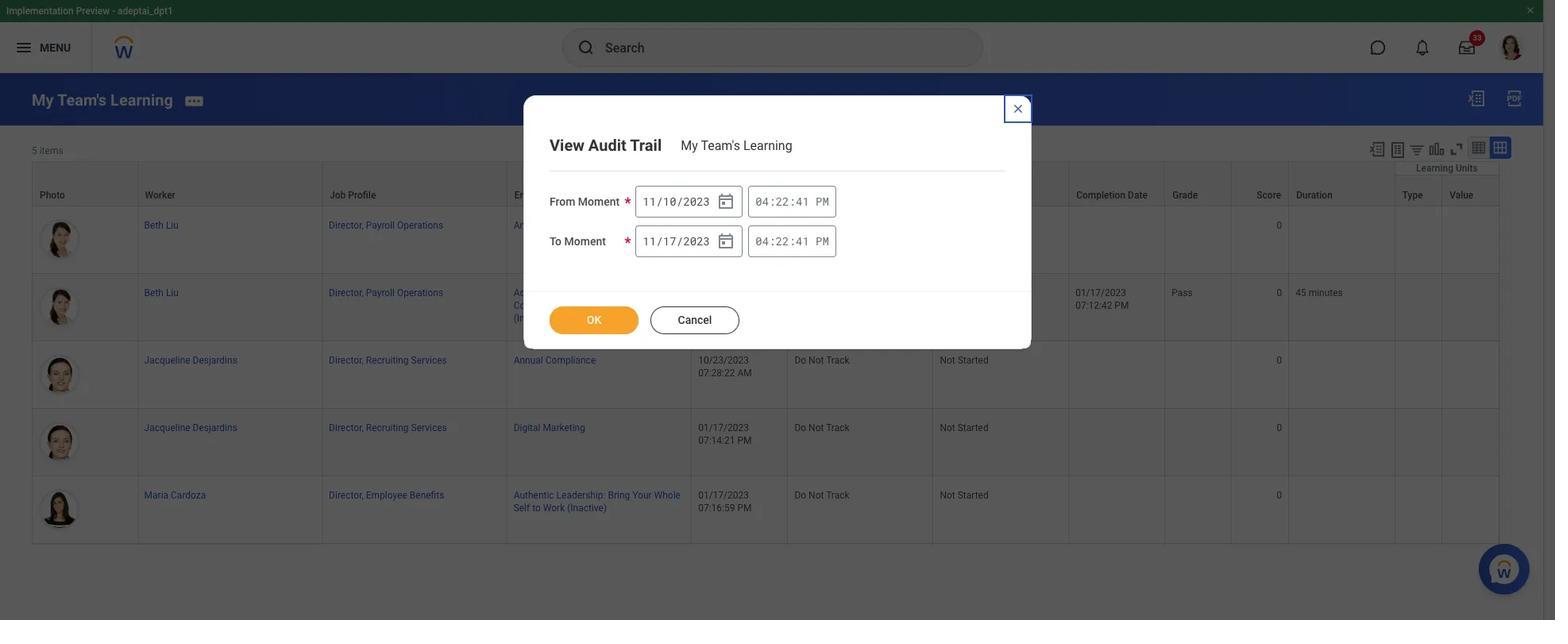 Task type: locate. For each thing, give the bounding box(es) containing it.
0 vertical spatial (inactive)
[[514, 313, 553, 324]]

expand table image
[[1493, 140, 1508, 155]]

director, payroll operations for 10/23/2023
[[329, 220, 443, 231]]

jacqueline
[[144, 355, 190, 366], [144, 423, 190, 434]]

1 vertical spatial minute spin button
[[776, 234, 789, 249]]

0 vertical spatial learning
[[110, 90, 173, 109]]

1 vertical spatial 10/23/2023
[[698, 355, 749, 366]]

1 vertical spatial recruiting
[[366, 423, 409, 434]]

employee's photo (jacqueline desjardins) image
[[39, 354, 80, 396], [39, 422, 80, 463]]

0 vertical spatial my team's learning element
[[32, 90, 173, 109]]

07:28:22 down registration
[[698, 233, 735, 244]]

pm for 01/17/2023 07:12:42 pm
[[1115, 300, 1129, 311]]

0 vertical spatial annual compliance
[[514, 220, 596, 231]]

jacqueline for annual compliance
[[144, 355, 190, 366]]

my inside main content
[[32, 90, 54, 109]]

moment for 11 / 17 / 2023
[[564, 235, 606, 248]]

41 left status
[[796, 194, 809, 209]]

3 director, from the top
[[329, 355, 364, 366]]

annual for second annual compliance link
[[514, 355, 543, 366]]

ok
[[587, 314, 602, 326]]

calendar image right 11 / 10 / 2023
[[717, 192, 736, 211]]

calendar image inside to moment group
[[717, 232, 736, 251]]

moment
[[578, 195, 620, 208], [564, 235, 606, 248]]

hour spin button for 11 / 10 / 2023
[[756, 194, 769, 209]]

my team's learning element
[[32, 90, 173, 109], [681, 138, 802, 153]]

1 vertical spatial 2023
[[683, 233, 710, 248]]

(inactive)
[[514, 313, 553, 324], [567, 503, 607, 514]]

do not track for 01/17/2023 07:14:21 pm
[[795, 423, 850, 434]]

before or after midday spin button left status
[[816, 194, 829, 209]]

1 10/23/2023 07:28:22 am from the top
[[698, 220, 752, 244]]

3 do not track element from the top
[[795, 352, 850, 366]]

1 vertical spatial 11
[[643, 233, 656, 248]]

services for annual compliance
[[411, 355, 447, 366]]

hour spin button
[[756, 194, 769, 209], [756, 234, 769, 249]]

2 second spin button from the top
[[796, 234, 809, 249]]

2 jacqueline desjardins link from the top
[[144, 419, 237, 434]]

5 row from the top
[[32, 342, 1500, 409]]

do not track for 01/17/2023 07:12:21 pm
[[795, 287, 850, 299]]

1 vertical spatial director, recruiting services
[[329, 423, 447, 434]]

1 vertical spatial annual compliance link
[[514, 352, 596, 366]]

export to excel image
[[1369, 140, 1386, 158]]

5 0 from the top
[[1277, 490, 1282, 501]]

team's up items
[[57, 90, 107, 109]]

11 inside from moment 'group'
[[643, 194, 656, 209]]

1 vertical spatial (inactive)
[[567, 503, 607, 514]]

am for director, recruiting services
[[737, 368, 752, 379]]

07:28:22 down cancel button at the left of the page
[[698, 368, 735, 379]]

2023 inside from moment 'group'
[[683, 194, 710, 209]]

2 before or after midday spin button from the top
[[816, 234, 829, 249]]

date right the completion on the right top of page
[[1128, 190, 1148, 201]]

0 horizontal spatial my team's learning element
[[32, 90, 173, 109]]

0 for authentic leadership: bring your whole self to work (inactive)
[[1277, 490, 1282, 501]]

date for completion date
[[1128, 190, 1148, 201]]

annual compliance link up the to
[[514, 217, 596, 231]]

2 compliance from the top
[[545, 355, 596, 366]]

0 vertical spatial minute spin button
[[776, 194, 789, 209]]

1 started from the top
[[958, 355, 989, 366]]

0 vertical spatial my
[[32, 90, 54, 109]]

whole
[[654, 490, 681, 501]]

3 0 from the top
[[1277, 355, 1282, 366]]

1 04 from the top
[[756, 194, 769, 209]]

1 hour spin button from the top
[[756, 194, 769, 209]]

pm inside 01/17/2023 07:16:59 pm
[[737, 503, 752, 514]]

1 vertical spatial jacqueline desjardins
[[144, 423, 237, 434]]

0 vertical spatial before or after midday spin button
[[816, 194, 829, 209]]

minute spin button for 11 / 10 / 2023
[[776, 194, 789, 209]]

learning inside popup button
[[1416, 163, 1454, 174]]

0 vertical spatial 41
[[796, 194, 809, 209]]

1 vertical spatial 22
[[776, 234, 789, 249]]

1 vertical spatial am
[[737, 368, 752, 379]]

/ left 10
[[656, 194, 663, 209]]

11 left 10
[[643, 194, 656, 209]]

calendar image
[[717, 192, 736, 211], [717, 232, 736, 251]]

my team's learning
[[32, 90, 173, 109], [681, 138, 792, 153]]

5
[[32, 145, 37, 156]]

1 director, from the top
[[329, 220, 364, 231]]

2 row from the top
[[32, 175, 1500, 206]]

photo button
[[33, 162, 137, 206]]

5 track from the top
[[826, 490, 850, 501]]

before or after midday spin button down 'attendance'
[[816, 234, 829, 249]]

2 04 from the top
[[756, 234, 769, 249]]

jacqueline desjardins for digital
[[144, 423, 237, 434]]

1 desjardins from the top
[[193, 355, 237, 366]]

07:28:22
[[698, 233, 735, 244], [698, 368, 735, 379]]

1 vertical spatial jacqueline desjardins link
[[144, 419, 237, 434]]

0 vertical spatial not started element
[[940, 352, 989, 366]]

11 for 11 / 10 / 2023
[[643, 194, 656, 209]]

director, for advanced business development: communication and negotiation (inactive)
[[329, 287, 364, 299]]

annual for 2nd annual compliance link from the bottom of the my team's learning main content
[[514, 220, 543, 231]]

1 services from the top
[[411, 355, 447, 366]]

0 for digital marketing
[[1277, 423, 1282, 434]]

01/17/2023 up the 07:12:21
[[698, 287, 749, 299]]

0 vertical spatial 10/23/2023
[[698, 220, 749, 231]]

1 vertical spatial second spin button
[[796, 234, 809, 249]]

22
[[776, 194, 789, 209], [776, 234, 789, 249]]

: right registration
[[769, 194, 776, 209]]

inbox large image
[[1459, 40, 1475, 56]]

export to excel image
[[1467, 89, 1486, 108]]

22 left 'attendance'
[[776, 194, 789, 209]]

compliance up to moment
[[545, 220, 596, 231]]

/
[[656, 194, 663, 209], [677, 194, 683, 209], [656, 233, 663, 248], [677, 233, 683, 248]]

1 10/23/2023 from the top
[[698, 220, 749, 231]]

work
[[543, 503, 565, 514]]

director, recruiting services
[[329, 355, 447, 366], [329, 423, 447, 434]]

1 am from the top
[[737, 233, 752, 244]]

2 vertical spatial started
[[958, 490, 989, 501]]

minute spin button
[[776, 194, 789, 209], [776, 234, 789, 249]]

1 vertical spatial director, payroll operations link
[[329, 284, 443, 299]]

pm right the 07:12:21
[[737, 300, 752, 311]]

01/17/2023 inside 01/17/2023 07:12:21 pm
[[698, 287, 749, 299]]

04 : 22 : 41 pm for 11 / 10 / 2023
[[756, 194, 829, 209]]

1 vertical spatial annual compliance
[[514, 355, 596, 366]]

7 row from the top
[[32, 477, 1500, 544]]

(inactive) inside authentic leadership: bring your whole self to work (inactive)
[[567, 503, 607, 514]]

-
[[112, 6, 115, 17]]

1 vertical spatial learning
[[743, 138, 792, 153]]

employee's photo (maria cardoza) image
[[39, 489, 80, 531]]

04 down 'registration date'
[[756, 234, 769, 249]]

moment for 11 / 10 / 2023
[[578, 195, 620, 208]]

2 operations from the top
[[397, 287, 443, 299]]

1 vertical spatial 10/23/2023 07:28:22 am
[[698, 355, 752, 379]]

do for 01/17/2023 07:14:21 pm
[[795, 423, 806, 434]]

2 0 from the top
[[1277, 287, 1282, 299]]

director, payroll operations link
[[329, 217, 443, 231], [329, 284, 443, 299]]

2 am from the top
[[737, 368, 752, 379]]

1 director, payroll operations link from the top
[[329, 217, 443, 231]]

audit
[[588, 136, 627, 155]]

0 vertical spatial 22
[[776, 194, 789, 209]]

01/17/2023 07:14:21 pm
[[698, 423, 752, 447]]

my right trail
[[681, 138, 698, 153]]

desjardins for digital
[[193, 423, 237, 434]]

2 11 from the top
[[643, 233, 656, 248]]

10/23/2023 down cancel button at the left of the page
[[698, 355, 749, 366]]

2023 inside to moment group
[[683, 233, 710, 248]]

4 do not track from the top
[[795, 423, 850, 434]]

do not track for 01/17/2023 07:16:59 pm
[[795, 490, 850, 501]]

1 horizontal spatial my team's learning
[[681, 138, 792, 153]]

2 services from the top
[[411, 423, 447, 434]]

1 vertical spatial employee's photo (beth liu) image
[[39, 287, 80, 328]]

learning
[[110, 90, 173, 109], [743, 138, 792, 153], [1416, 163, 1454, 174]]

to
[[550, 235, 562, 248]]

second spin button down 'attendance'
[[796, 234, 809, 249]]

01/17/2023 for 07:12:42
[[1076, 287, 1126, 299]]

1 track from the top
[[826, 220, 850, 231]]

date for registration date
[[753, 190, 773, 201]]

adeptai_dpt1
[[118, 6, 173, 17]]

2 recruiting from the top
[[366, 423, 409, 434]]

1 vertical spatial my team's learning element
[[681, 138, 802, 153]]

team's inside my team's learning main content
[[57, 90, 107, 109]]

0 vertical spatial moment
[[578, 195, 620, 208]]

1 annual compliance from the top
[[514, 220, 596, 231]]

cancel
[[678, 314, 712, 326]]

1 vertical spatial 07:28:22
[[698, 368, 735, 379]]

2 not started from the top
[[940, 423, 989, 434]]

0 vertical spatial annual compliance link
[[514, 217, 596, 231]]

1 director, payroll operations from the top
[[329, 220, 443, 231]]

my team's learning up registration date popup button
[[681, 138, 792, 153]]

pm right 07:12:42 on the right of page
[[1115, 300, 1129, 311]]

45
[[1296, 287, 1306, 299]]

0 vertical spatial director, recruiting services link
[[329, 352, 447, 366]]

41 for 11 / 10 / 2023
[[796, 194, 809, 209]]

1 vertical spatial jacqueline
[[144, 423, 190, 434]]

0 vertical spatial jacqueline
[[144, 355, 190, 366]]

1 11 from the top
[[643, 194, 656, 209]]

2 director, payroll operations link from the top
[[329, 284, 443, 299]]

minute spin button down registration date popup button
[[776, 234, 789, 249]]

2 do not track element from the top
[[795, 284, 850, 299]]

do not track
[[795, 220, 850, 231], [795, 287, 850, 299], [795, 355, 850, 366], [795, 423, 850, 434], [795, 490, 850, 501]]

moment right from on the left of the page
[[578, 195, 620, 208]]

01/17/2023 07:12:21 pm
[[698, 287, 752, 311]]

2 calendar image from the top
[[717, 232, 736, 251]]

2023 for 11 / 17 / 2023
[[683, 233, 710, 248]]

(inactive) down leadership:
[[567, 503, 607, 514]]

2 date from the left
[[1128, 190, 1148, 201]]

registration
[[699, 190, 751, 201]]

/ right 17
[[677, 233, 683, 248]]

pass element
[[1172, 284, 1193, 299]]

beth liu link
[[144, 217, 179, 231], [144, 284, 179, 299]]

3 not started element from the top
[[940, 487, 989, 501]]

pm right 07:16:59
[[737, 503, 752, 514]]

1 jacqueline from the top
[[144, 355, 190, 366]]

1 employee's photo (beth liu) image from the top
[[39, 219, 80, 260]]

2 do from the top
[[795, 287, 806, 299]]

job profile
[[330, 190, 376, 201]]

5 do not track element from the top
[[795, 487, 850, 501]]

do not track element for 01/17/2023 07:12:21 pm
[[795, 284, 850, 299]]

annual compliance up the to
[[514, 220, 596, 231]]

1 vertical spatial not started
[[940, 423, 989, 434]]

01/17/2023 for 07:16:59
[[698, 490, 749, 501]]

0 vertical spatial employee's photo (beth liu) image
[[39, 219, 80, 260]]

am down 'registration date'
[[737, 233, 752, 244]]

select to filter grid data image
[[1408, 141, 1426, 158]]

1 vertical spatial director, recruiting services link
[[329, 419, 447, 434]]

1 vertical spatial beth liu link
[[144, 284, 179, 299]]

row
[[32, 161, 1500, 206], [32, 175, 1500, 206], [32, 206, 1500, 274], [32, 274, 1500, 342], [32, 342, 1500, 409], [32, 409, 1500, 477], [32, 477, 1500, 544]]

22 down registration date popup button
[[776, 234, 789, 249]]

worker button
[[138, 162, 322, 206]]

digital marketing
[[514, 423, 585, 434]]

0 vertical spatial started
[[958, 355, 989, 366]]

11 left 17
[[643, 233, 656, 248]]

2 payroll from the top
[[366, 287, 395, 299]]

pm for 01/17/2023 07:16:59 pm
[[737, 503, 752, 514]]

annual compliance down communication
[[514, 355, 596, 366]]

before or after midday spin button for 11 / 10 / 2023
[[816, 194, 829, 209]]

0 vertical spatial jacqueline desjardins link
[[144, 352, 237, 366]]

1 not started element from the top
[[940, 352, 989, 366]]

director, payroll operations link for 10/23/2023
[[329, 217, 443, 231]]

41 for 11 / 17 / 2023
[[796, 234, 809, 249]]

0 vertical spatial beth liu link
[[144, 217, 179, 231]]

employee's photo (beth liu) image
[[39, 219, 80, 260], [39, 287, 80, 328]]

0 vertical spatial not started
[[940, 355, 989, 366]]

10/23/2023 07:28:22 am for services
[[698, 355, 752, 379]]

not started element for 10/23/2023 07:28:22 am
[[940, 352, 989, 366]]

pm inside 01/17/2023 07:14:21 pm
[[737, 435, 752, 447]]

01/17/2023 for 07:14:21
[[698, 423, 749, 434]]

calendar image inside from moment 'group'
[[717, 192, 736, 211]]

0 vertical spatial compliance
[[545, 220, 596, 231]]

do for 01/17/2023 07:12:21 pm
[[795, 287, 806, 299]]

my team's learning inside view audit trail dialog
[[681, 138, 792, 153]]

5 director, from the top
[[329, 490, 364, 501]]

am
[[737, 233, 752, 244], [737, 368, 752, 379]]

my
[[32, 90, 54, 109], [681, 138, 698, 153]]

0 vertical spatial team's
[[57, 90, 107, 109]]

to
[[532, 503, 541, 514]]

hour spin button down 'registration date'
[[756, 234, 769, 249]]

minute spin button left 'attendance'
[[776, 194, 789, 209]]

4 director, from the top
[[329, 423, 364, 434]]

view audit trail dialog
[[523, 95, 1032, 350]]

4 track from the top
[[826, 423, 850, 434]]

:
[[769, 194, 776, 209], [789, 194, 796, 209], [769, 234, 776, 249], [789, 234, 796, 249]]

2023 right 17
[[683, 233, 710, 248]]

2 annual compliance from the top
[[514, 355, 596, 366]]

01/17/2023
[[698, 287, 749, 299], [1076, 287, 1126, 299], [698, 423, 749, 434], [698, 490, 749, 501]]

started for 01/17/2023 07:16:59 pm
[[958, 490, 989, 501]]

maria cardoza
[[144, 490, 206, 501]]

1 horizontal spatial learning
[[743, 138, 792, 153]]

2 jacqueline from the top
[[144, 423, 190, 434]]

04
[[756, 194, 769, 209], [756, 234, 769, 249]]

date right registration
[[753, 190, 773, 201]]

4 do from the top
[[795, 423, 806, 434]]

1 vertical spatial started
[[958, 423, 989, 434]]

/ right 10
[[677, 194, 683, 209]]

type button
[[1395, 175, 1442, 206]]

1 horizontal spatial date
[[1128, 190, 1148, 201]]

2 10/23/2023 from the top
[[698, 355, 749, 366]]

calendar image down registration
[[717, 232, 736, 251]]

compliance for second annual compliance link
[[545, 355, 596, 366]]

11 / 17 / 2023
[[643, 233, 710, 248]]

2 22 from the top
[[776, 234, 789, 249]]

2 jacqueline desjardins from the top
[[144, 423, 237, 434]]

10/23/2023 07:28:22 am down cancel button at the left of the page
[[698, 355, 752, 379]]

learning units
[[1416, 163, 1478, 174]]

annual compliance
[[514, 220, 596, 231], [514, 355, 596, 366]]

41
[[796, 194, 809, 209], [796, 234, 809, 249]]

10/23/2023 07:28:22 am down registration
[[698, 220, 752, 244]]

employee's photo (beth liu) image for row containing type
[[39, 287, 80, 328]]

3 do not track from the top
[[795, 355, 850, 366]]

2 vertical spatial learning
[[1416, 163, 1454, 174]]

director, employee benefits
[[329, 490, 444, 501]]

11 inside to moment group
[[643, 233, 656, 248]]

3 track from the top
[[826, 355, 850, 366]]

1 vertical spatial before or after midday spin button
[[816, 234, 829, 249]]

value button
[[1443, 175, 1499, 206]]

1 vertical spatial employee's photo (jacqueline desjardins) image
[[39, 422, 80, 463]]

2 vertical spatial not started
[[940, 490, 989, 501]]

2 employee's photo (beth liu) image from the top
[[39, 287, 80, 328]]

0 horizontal spatial (inactive)
[[514, 313, 553, 324]]

export to worksheets image
[[1388, 140, 1408, 159]]

0 vertical spatial payroll
[[366, 220, 395, 231]]

before or after midday spin button for 11 / 17 / 2023
[[816, 234, 829, 249]]

0 vertical spatial hour spin button
[[756, 194, 769, 209]]

04 for 11 / 10 / 2023
[[756, 194, 769, 209]]

1 vertical spatial director, payroll operations
[[329, 287, 443, 299]]

4 0 from the top
[[1277, 423, 1282, 434]]

04 : 22 : 41 pm for 11 / 17 / 2023
[[756, 234, 829, 249]]

0 vertical spatial liu
[[166, 220, 179, 231]]

second spin button
[[796, 194, 809, 209], [796, 234, 809, 249]]

1 vertical spatial desjardins
[[193, 423, 237, 434]]

not started element
[[940, 352, 989, 366], [940, 419, 989, 434], [940, 487, 989, 501]]

pm inside the 01/17/2023 07:12:42 pm
[[1115, 300, 1129, 311]]

annual compliance link down communication
[[514, 352, 596, 366]]

search image
[[577, 38, 596, 57]]

1 vertical spatial 04 : 22 : 41 pm
[[756, 234, 829, 249]]

(inactive) inside advanced business development: communication and negotiation (inactive)
[[514, 313, 553, 324]]

1 41 from the top
[[796, 194, 809, 209]]

jacqueline desjardins link for digital
[[144, 419, 237, 434]]

pm right 07:14:21
[[737, 435, 752, 447]]

04 for 11 / 17 / 2023
[[756, 234, 769, 249]]

business
[[558, 287, 597, 299]]

1 vertical spatial team's
[[701, 138, 740, 153]]

minutes
[[1309, 287, 1343, 299]]

0 vertical spatial jacqueline desjardins
[[144, 355, 237, 366]]

do for 10/23/2023 07:28:22 am
[[795, 355, 806, 366]]

1 director, recruiting services from the top
[[329, 355, 447, 366]]

0 vertical spatial 07:28:22
[[698, 233, 735, 244]]

2 director, from the top
[[329, 287, 364, 299]]

2 desjardins from the top
[[193, 423, 237, 434]]

cell
[[1069, 206, 1166, 274], [1166, 206, 1232, 274], [1289, 206, 1395, 274], [1395, 206, 1443, 274], [1443, 206, 1500, 274], [1395, 274, 1443, 342], [1443, 274, 1500, 342], [1069, 342, 1166, 409], [1166, 342, 1232, 409], [1289, 342, 1395, 409], [1395, 342, 1443, 409], [1443, 342, 1500, 409], [1069, 409, 1166, 477], [1166, 409, 1232, 477], [1289, 409, 1395, 477], [1395, 409, 1443, 477], [1443, 409, 1500, 477], [1069, 477, 1166, 544], [1166, 477, 1232, 544], [1289, 477, 1395, 544], [1395, 477, 1443, 544], [1443, 477, 1500, 544]]

0 vertical spatial calendar image
[[717, 192, 736, 211]]

director, recruiting services for digital marketing
[[329, 423, 447, 434]]

1 vertical spatial services
[[411, 423, 447, 434]]

beth for 01/17/2023
[[144, 287, 164, 299]]

01/17/2023 up 07:14:21
[[698, 423, 749, 434]]

1 vertical spatial my team's learning
[[681, 138, 792, 153]]

view printable version (pdf) image
[[1505, 89, 1524, 108]]

0 vertical spatial operations
[[397, 220, 443, 231]]

1 07:28:22 from the top
[[698, 233, 735, 244]]

annual compliance for 2nd annual compliance link from the bottom of the my team's learning main content
[[514, 220, 596, 231]]

5 do not track from the top
[[795, 490, 850, 501]]

payroll for 10/23/2023 07:28:22 am
[[366, 220, 395, 231]]

director, for digital marketing
[[329, 423, 364, 434]]

0 vertical spatial director, recruiting services
[[329, 355, 447, 366]]

my team's learning up items
[[32, 90, 173, 109]]

1 vertical spatial annual
[[514, 355, 543, 366]]

my team's learning element up items
[[32, 90, 173, 109]]

1 2023 from the top
[[683, 194, 710, 209]]

second spin button left status
[[796, 194, 809, 209]]

1 vertical spatial not started element
[[940, 419, 989, 434]]

01/17/2023 up 07:12:42 on the right of page
[[1076, 287, 1126, 299]]

1 04 : 22 : 41 pm from the top
[[756, 194, 829, 209]]

1 beth liu link from the top
[[144, 217, 179, 231]]

director, recruiting services link
[[329, 352, 447, 366], [329, 419, 447, 434]]

payroll for 01/17/2023 07:12:21 pm
[[366, 287, 395, 299]]

41 down 'attendance'
[[796, 234, 809, 249]]

01/17/2023 up 07:16:59
[[698, 490, 749, 501]]

2 beth from the top
[[144, 287, 164, 299]]

director, employee benefits link
[[329, 487, 444, 501]]

0 vertical spatial director, payroll operations link
[[329, 217, 443, 231]]

04 right registration
[[756, 194, 769, 209]]

0 vertical spatial am
[[737, 233, 752, 244]]

4 row from the top
[[32, 274, 1500, 342]]

close edit position image
[[1012, 102, 1025, 115]]

1 vertical spatial moment
[[564, 235, 606, 248]]

3 started from the top
[[958, 490, 989, 501]]

moment right the to
[[564, 235, 606, 248]]

1 compliance from the top
[[545, 220, 596, 231]]

started
[[958, 355, 989, 366], [958, 423, 989, 434], [958, 490, 989, 501]]

1 director, recruiting services link from the top
[[329, 352, 447, 366]]

1 22 from the top
[[776, 194, 789, 209]]

do
[[795, 220, 806, 231], [795, 287, 806, 299], [795, 355, 806, 366], [795, 423, 806, 434], [795, 490, 806, 501]]

0 vertical spatial 04
[[756, 194, 769, 209]]

0 vertical spatial director, payroll operations
[[329, 220, 443, 231]]

services for digital marketing
[[411, 423, 447, 434]]

0 vertical spatial second spin button
[[796, 194, 809, 209]]

01/17/2023 inside the 01/17/2023 07:12:42 pm
[[1076, 287, 1126, 299]]

5 do from the top
[[795, 490, 806, 501]]

beth liu link for 10/23/2023 07:28:22 am
[[144, 217, 179, 231]]

01/17/2023 inside 01/17/2023 07:14:21 pm
[[698, 423, 749, 434]]

row containing maria cardoza
[[32, 477, 1500, 544]]

2023
[[683, 194, 710, 209], [683, 233, 710, 248]]

do not track element for 10/23/2023 07:28:22 am
[[795, 352, 850, 366]]

0 vertical spatial services
[[411, 355, 447, 366]]

0 vertical spatial employee's photo (jacqueline desjardins) image
[[39, 354, 80, 396]]

completion date
[[1076, 190, 1148, 201]]

team's inside view audit trail dialog
[[701, 138, 740, 153]]

01/17/2023 inside 01/17/2023 07:16:59 pm
[[698, 490, 749, 501]]

1 vertical spatial beth
[[144, 287, 164, 299]]

1 jacqueline desjardins link from the top
[[144, 352, 237, 366]]

0 vertical spatial beth liu
[[144, 220, 179, 231]]

1 second spin button from the top
[[796, 194, 809, 209]]

compliance down ok button
[[545, 355, 596, 366]]

1 horizontal spatial my
[[681, 138, 698, 153]]

04 : 22 : 41 pm
[[756, 194, 829, 209], [756, 234, 829, 249]]

2 started from the top
[[958, 423, 989, 434]]

desjardins
[[193, 355, 237, 366], [193, 423, 237, 434]]

1 employee's photo (jacqueline desjardins) image from the top
[[39, 354, 80, 396]]

0 horizontal spatial my
[[32, 90, 54, 109]]

1 vertical spatial 04
[[756, 234, 769, 249]]

1 vertical spatial liu
[[166, 287, 179, 299]]

2 director, recruiting services link from the top
[[329, 419, 447, 434]]

jacqueline desjardins link
[[144, 352, 237, 366], [144, 419, 237, 434]]

from
[[550, 195, 575, 208]]

2 director, payroll operations from the top
[[329, 287, 443, 299]]

3 not started from the top
[[940, 490, 989, 501]]

0 vertical spatial 11
[[643, 194, 656, 209]]

2 beth liu from the top
[[144, 287, 179, 299]]

2 2023 from the top
[[683, 233, 710, 248]]

pm inside 01/17/2023 07:12:21 pm
[[737, 300, 752, 311]]

toolbar
[[1361, 136, 1512, 161]]

2 10/23/2023 07:28:22 am from the top
[[698, 355, 752, 379]]

date
[[753, 190, 773, 201], [1128, 190, 1148, 201]]

services
[[411, 355, 447, 366], [411, 423, 447, 434]]

1 liu from the top
[[166, 220, 179, 231]]

1 horizontal spatial my team's learning element
[[681, 138, 802, 153]]

before or after midday spin button
[[816, 194, 829, 209], [816, 234, 829, 249]]

2 04 : 22 : 41 pm from the top
[[756, 234, 829, 249]]

1 vertical spatial hour spin button
[[756, 234, 769, 249]]

compliance for 2nd annual compliance link from the bottom of the my team's learning main content
[[545, 220, 596, 231]]

0 vertical spatial 2023
[[683, 194, 710, 209]]

hour spin button right registration
[[756, 194, 769, 209]]

1 horizontal spatial (inactive)
[[567, 503, 607, 514]]

1 beth from the top
[[144, 220, 164, 231]]

units
[[1456, 163, 1478, 174]]

my team's learning element up registration date popup button
[[681, 138, 802, 153]]

2 beth liu link from the top
[[144, 284, 179, 299]]

2 07:28:22 from the top
[[698, 368, 735, 379]]

2 do not track from the top
[[795, 287, 850, 299]]

0 vertical spatial beth
[[144, 220, 164, 231]]

2 vertical spatial not started element
[[940, 487, 989, 501]]

1 horizontal spatial team's
[[701, 138, 740, 153]]

(inactive) down communication
[[514, 313, 553, 324]]

2 track from the top
[[826, 287, 850, 299]]

pm for 01/17/2023 07:14:21 pm
[[737, 435, 752, 447]]

2023 right 10
[[683, 194, 710, 209]]

items
[[39, 145, 63, 156]]

1 vertical spatial beth liu
[[144, 287, 179, 299]]

0 horizontal spatial my team's learning
[[32, 90, 173, 109]]

do not track element
[[795, 217, 850, 231], [795, 284, 850, 299], [795, 352, 850, 366], [795, 419, 850, 434], [795, 487, 850, 501]]

3 do from the top
[[795, 355, 806, 366]]

1 vertical spatial 41
[[796, 234, 809, 249]]

0 vertical spatial desjardins
[[193, 355, 237, 366]]

compliance
[[545, 220, 596, 231], [545, 355, 596, 366]]

am up 01/17/2023 07:14:21 pm
[[737, 368, 752, 379]]

annual down communication
[[514, 355, 543, 366]]

jacqueline desjardins
[[144, 355, 237, 366], [144, 423, 237, 434]]

team's up registration date popup button
[[701, 138, 740, 153]]

your
[[632, 490, 652, 501]]

1 beth liu from the top
[[144, 220, 179, 231]]

annual down enrolled
[[514, 220, 543, 231]]

2 41 from the top
[[796, 234, 809, 249]]

team's
[[57, 90, 107, 109], [701, 138, 740, 153]]

from moment
[[550, 195, 620, 208]]

value
[[1450, 190, 1474, 201]]

10/23/2023 down registration
[[698, 220, 749, 231]]

am for director, payroll operations
[[737, 233, 752, 244]]

my up 5 items
[[32, 90, 54, 109]]



Task type: vqa. For each thing, say whether or not it's contained in the screenshot.
chevron right Icon related to user image
no



Task type: describe. For each thing, give the bounding box(es) containing it.
45 minutes
[[1296, 287, 1343, 299]]

completed
[[940, 287, 986, 299]]

1 annual compliance link from the top
[[514, 217, 596, 231]]

10/23/2023 for director, recruiting services
[[698, 355, 749, 366]]

operations for 01/17/2023 07:12:21 pm
[[397, 287, 443, 299]]

row containing learning units
[[32, 161, 1500, 206]]

2 annual compliance link from the top
[[514, 352, 596, 366]]

attendance status button
[[788, 162, 933, 206]]

status
[[847, 190, 874, 201]]

second spin button for 11 / 17 / 2023
[[796, 234, 809, 249]]

director, payroll operations for 01/17/2023
[[329, 287, 443, 299]]

07:16:59
[[698, 503, 735, 514]]

pm down 'attendance'
[[816, 234, 829, 249]]

: down 'attendance'
[[789, 234, 796, 249]]

employee
[[366, 490, 407, 501]]

implementation preview -   adeptai_dpt1 banner
[[0, 0, 1543, 73]]

cancel button
[[651, 307, 740, 334]]

not started element for 01/17/2023 07:14:21 pm
[[940, 419, 989, 434]]

profile logan mcneil element
[[1489, 30, 1534, 65]]

pm left status
[[816, 194, 829, 209]]

type
[[1403, 190, 1423, 201]]

22 for 11 / 10 / 2023
[[776, 194, 789, 209]]

profile
[[348, 190, 376, 201]]

track for 01/17/2023 07:12:21 pm
[[826, 287, 850, 299]]

implementation
[[6, 6, 74, 17]]

advanced
[[514, 287, 556, 299]]

track for 01/17/2023 07:16:59 pm
[[826, 490, 850, 501]]

enrolled content
[[514, 190, 585, 201]]

toolbar inside my team's learning main content
[[1361, 136, 1512, 161]]

0 for advanced business development: communication and negotiation (inactive)
[[1277, 287, 1282, 299]]

not started element for 01/17/2023 07:16:59 pm
[[940, 487, 989, 501]]

jacqueline for digital marketing
[[144, 423, 190, 434]]

duration button
[[1289, 162, 1395, 206]]

view audit trail
[[550, 136, 662, 155]]

second spin button for 11 / 10 / 2023
[[796, 194, 809, 209]]

5 items
[[32, 145, 63, 156]]

completed element
[[940, 284, 986, 299]]

liu for 01/17/2023
[[166, 287, 179, 299]]

started for 10/23/2023 07:28:22 am
[[958, 355, 989, 366]]

content
[[551, 190, 585, 201]]

07:28:22 for director, payroll operations
[[698, 233, 735, 244]]

hour spin button for 11 / 17 / 2023
[[756, 234, 769, 249]]

: right registration date popup button
[[789, 194, 796, 209]]

completion date button
[[1069, 162, 1165, 206]]

attendance
[[795, 190, 844, 201]]

leadership:
[[557, 490, 606, 501]]

beth liu for 01/17/2023 07:12:21 pm
[[144, 287, 179, 299]]

my team's learning element inside view audit trail dialog
[[681, 138, 802, 153]]

enrolled
[[514, 190, 549, 201]]

liu for 10/23/2023
[[166, 220, 179, 231]]

10/23/2023 for director, payroll operations
[[698, 220, 749, 231]]

director, for authentic leadership: bring your whole self to work (inactive)
[[329, 490, 364, 501]]

fullscreen image
[[1448, 140, 1466, 158]]

jacqueline desjardins for annual
[[144, 355, 237, 366]]

job
[[330, 190, 346, 201]]

01/17/2023 07:16:59 pm
[[698, 490, 752, 514]]

photo
[[40, 190, 65, 201]]

expand/collapse chart image
[[1428, 140, 1446, 158]]

digital
[[514, 423, 540, 434]]

director, recruiting services link for annual
[[329, 352, 447, 366]]

completion
[[1076, 190, 1126, 201]]

track for 01/17/2023 07:14:21 pm
[[826, 423, 850, 434]]

do not track element for 01/17/2023 07:16:59 pm
[[795, 487, 850, 501]]

1 do not track element from the top
[[795, 217, 850, 231]]

negotiation
[[602, 300, 651, 311]]

job profile button
[[323, 162, 506, 206]]

calendar image for 11 / 10 / 2023
[[717, 192, 736, 211]]

communication
[[514, 300, 581, 311]]

22 for 11 / 17 / 2023
[[776, 234, 789, 249]]

do for 01/17/2023 07:16:59 pm
[[795, 490, 806, 501]]

registration date
[[699, 190, 773, 201]]

close environment banner image
[[1526, 6, 1535, 15]]

digital marketing link
[[514, 419, 585, 434]]

to moment
[[550, 235, 606, 248]]

desjardins for annual
[[193, 355, 237, 366]]

not started for 10/23/2023 07:28:22 am
[[940, 355, 989, 366]]

: down 'registration date'
[[769, 234, 776, 249]]

minute spin button for 11 / 17 / 2023
[[776, 234, 789, 249]]

implementation preview -   adeptai_dpt1
[[6, 6, 173, 17]]

view
[[550, 136, 585, 155]]

beth liu link for 01/17/2023 07:12:21 pm
[[144, 284, 179, 299]]

recruiting for annual compliance
[[366, 355, 409, 366]]

director, recruiting services for annual compliance
[[329, 355, 447, 366]]

to moment group
[[636, 226, 743, 257]]

registration date button
[[692, 162, 787, 206]]

17
[[663, 233, 676, 248]]

bring
[[608, 490, 630, 501]]

advanced business development: communication and negotiation (inactive) link
[[514, 284, 657, 324]]

3 row from the top
[[32, 206, 1500, 274]]

notifications large image
[[1415, 40, 1431, 56]]

1 do not track from the top
[[795, 220, 850, 231]]

recruiting for digital marketing
[[366, 423, 409, 434]]

pass
[[1172, 287, 1193, 299]]

self
[[514, 503, 530, 514]]

table image
[[1471, 140, 1487, 155]]

worker
[[145, 190, 175, 201]]

authentic
[[514, 490, 554, 501]]

score button
[[1232, 162, 1289, 206]]

my team's learning main content
[[0, 73, 1543, 559]]

07:12:21
[[698, 300, 735, 311]]

attendance status
[[795, 190, 874, 201]]

pm for 01/17/2023 07:12:21 pm
[[737, 300, 752, 311]]

maria
[[144, 490, 168, 501]]

marketing
[[543, 423, 585, 434]]

maria cardoza link
[[144, 487, 206, 501]]

learning units button
[[1395, 162, 1499, 175]]

11 for 11 / 17 / 2023
[[643, 233, 656, 248]]

director, for annual compliance
[[329, 355, 364, 366]]

enrolled content button
[[507, 162, 691, 206]]

and
[[583, 300, 599, 311]]

0 horizontal spatial learning
[[110, 90, 173, 109]]

1 0 from the top
[[1277, 220, 1282, 231]]

ok button
[[550, 307, 639, 334]]

6 row from the top
[[32, 409, 1500, 477]]

grade
[[1173, 190, 1198, 201]]

do not track for 10/23/2023 07:28:22 am
[[795, 355, 850, 366]]

2 employee's photo (jacqueline desjardins) image from the top
[[39, 422, 80, 463]]

trail
[[630, 136, 662, 155]]

calendar image for 11 / 17 / 2023
[[717, 232, 736, 251]]

1 do from the top
[[795, 220, 806, 231]]

advanced business development: communication and negotiation (inactive)
[[514, 287, 657, 324]]

director, recruiting services link for digital
[[329, 419, 447, 434]]

annual compliance for second annual compliance link
[[514, 355, 596, 366]]

07:14:21
[[698, 435, 735, 447]]

score
[[1257, 190, 1281, 201]]

row containing type
[[32, 175, 1500, 206]]

started for 01/17/2023 07:14:21 pm
[[958, 423, 989, 434]]

0 for annual compliance
[[1277, 355, 1282, 366]]

duration
[[1297, 190, 1333, 201]]

my inside view audit trail dialog
[[681, 138, 698, 153]]

do not track element for 01/17/2023 07:14:21 pm
[[795, 419, 850, 434]]

01/17/2023 for 07:12:21
[[698, 287, 749, 299]]

jacqueline desjardins link for annual
[[144, 352, 237, 366]]

development:
[[599, 287, 657, 299]]

beth liu for 10/23/2023 07:28:22 am
[[144, 220, 179, 231]]

benefits
[[410, 490, 444, 501]]

cardoza
[[171, 490, 206, 501]]

not started for 01/17/2023 07:16:59 pm
[[940, 490, 989, 501]]

from moment group
[[636, 186, 743, 218]]

learning inside view audit trail dialog
[[743, 138, 792, 153]]

/ left 17
[[656, 233, 663, 248]]

2023 for 11 / 10 / 2023
[[683, 194, 710, 209]]

director, payroll operations link for 01/17/2023
[[329, 284, 443, 299]]

authentic leadership: bring your whole self to work (inactive)
[[514, 490, 681, 514]]

grade button
[[1166, 162, 1232, 206]]

track for 10/23/2023 07:28:22 am
[[826, 355, 850, 366]]

07:28:22 for director, recruiting services
[[698, 368, 735, 379]]

10
[[663, 194, 676, 209]]

my team's learning inside main content
[[32, 90, 173, 109]]

07:12:42
[[1076, 300, 1112, 311]]

10/23/2023 07:28:22 am for operations
[[698, 220, 752, 244]]

11 / 10 / 2023
[[643, 194, 710, 209]]

employee's photo (beth liu) image for toolbar inside the my team's learning main content
[[39, 219, 80, 260]]

authentic leadership: bring your whole self to work (inactive) link
[[514, 487, 681, 514]]

01/17/2023 07:12:42 pm
[[1076, 287, 1129, 311]]

preview
[[76, 6, 110, 17]]



